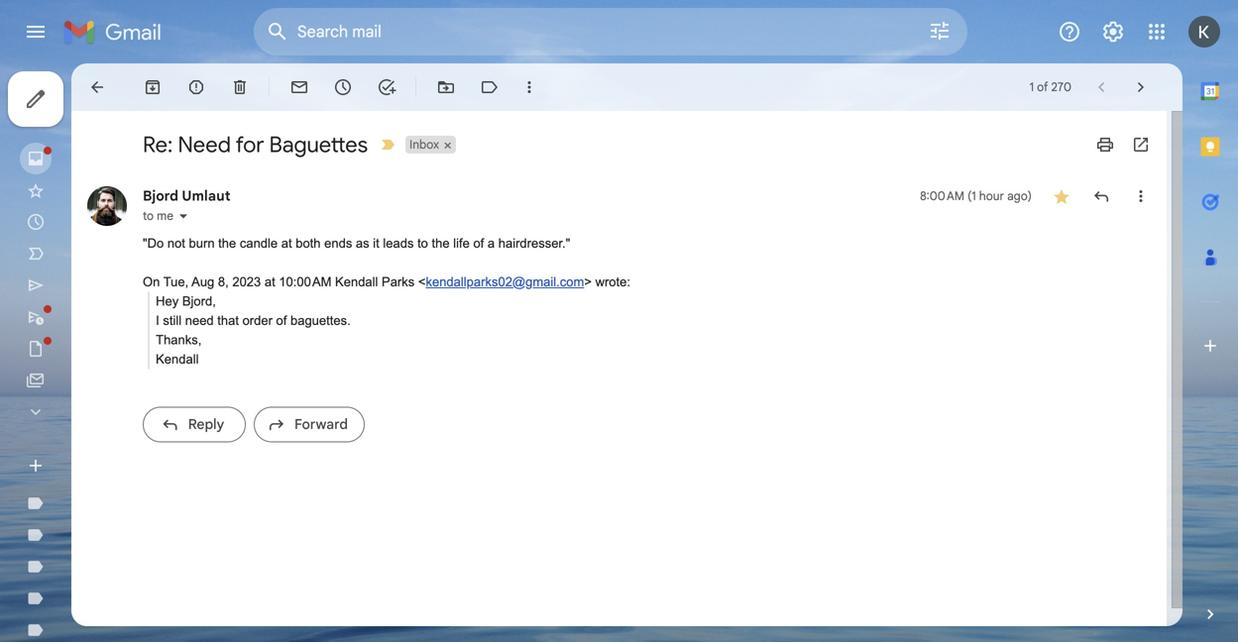 Task type: locate. For each thing, give the bounding box(es) containing it.
baguettes.
[[290, 313, 351, 328]]

kendall
[[335, 275, 378, 289], [156, 352, 199, 367]]

for
[[236, 131, 264, 159]]

0 horizontal spatial at
[[265, 275, 275, 289]]

to right leads
[[417, 236, 428, 251]]

bjord,
[[182, 294, 216, 309]]

forward link
[[254, 407, 365, 443]]

hairdresser."
[[498, 236, 570, 251]]

1 horizontal spatial the
[[432, 236, 450, 251]]

1 vertical spatial of
[[473, 236, 484, 251]]

the
[[218, 236, 236, 251], [432, 236, 450, 251]]

search mail image
[[260, 14, 295, 50]]

navigation
[[0, 63, 238, 642]]

both
[[296, 236, 321, 251]]

2 horizontal spatial of
[[1037, 80, 1048, 95]]

at for 2023
[[265, 275, 275, 289]]

kendallparks02@gmail.com link
[[426, 275, 584, 289]]

1 vertical spatial to
[[417, 236, 428, 251]]

8:00 am
[[920, 189, 965, 204]]

settings image
[[1101, 20, 1125, 44]]

1 horizontal spatial to
[[417, 236, 428, 251]]

add to tasks image
[[377, 77, 397, 97]]

0 vertical spatial to
[[143, 209, 154, 224]]

of
[[1037, 80, 1048, 95], [473, 236, 484, 251], [276, 313, 287, 328]]

aug
[[191, 275, 214, 289]]

ago)
[[1007, 189, 1032, 204]]

0 vertical spatial of
[[1037, 80, 1048, 95]]

to left me
[[143, 209, 154, 224]]

0 horizontal spatial of
[[276, 313, 287, 328]]

2 the from the left
[[432, 236, 450, 251]]

1 the from the left
[[218, 236, 236, 251]]

archive image
[[143, 77, 163, 97]]

inbox button
[[406, 136, 441, 154]]

at
[[281, 236, 292, 251], [265, 275, 275, 289]]

1 horizontal spatial at
[[281, 236, 292, 251]]

1 horizontal spatial kendall
[[335, 275, 378, 289]]

tab list
[[1183, 63, 1238, 571]]

to
[[143, 209, 154, 224], [417, 236, 428, 251]]

2 vertical spatial of
[[276, 313, 287, 328]]

that
[[217, 313, 239, 328]]

not
[[167, 236, 185, 251]]

back to inbox image
[[87, 77, 107, 97]]

kendall down the "do not burn the candle at both ends as it leads to the life of a hairdresser."
[[335, 275, 378, 289]]

as
[[356, 236, 369, 251]]

0 vertical spatial at
[[281, 236, 292, 251]]

snooze image
[[333, 77, 353, 97]]

main menu image
[[24, 20, 48, 44]]

to me
[[143, 209, 173, 224]]

of left a
[[473, 236, 484, 251]]

of right order
[[276, 313, 287, 328]]

more image
[[519, 77, 539, 97]]

leads
[[383, 236, 414, 251]]

gmail image
[[63, 12, 171, 52]]

hey
[[156, 294, 179, 309]]

mark as unread image
[[289, 77, 309, 97]]

0 horizontal spatial the
[[218, 236, 236, 251]]

need
[[185, 313, 214, 328]]

kendall down thanks,
[[156, 352, 199, 367]]

older image
[[1131, 77, 1151, 97]]

a
[[488, 236, 495, 251]]

at right 2023
[[265, 275, 275, 289]]

8,
[[218, 275, 229, 289]]

0 vertical spatial kendall
[[335, 275, 378, 289]]

the right burn
[[218, 236, 236, 251]]

at left both
[[281, 236, 292, 251]]

parks
[[382, 275, 415, 289]]

0 horizontal spatial kendall
[[156, 352, 199, 367]]

1
[[1030, 80, 1034, 95]]

the left life
[[432, 236, 450, 251]]

bjord umlaut
[[143, 187, 231, 205]]

move to image
[[436, 77, 456, 97]]

at inside on tue, aug 8, 2023 at 10:00 am kendall parks < kendallparks02@gmail.com > wrote: hey bjord, i still need that order of baguettes. thanks, kendall
[[265, 275, 275, 289]]

270
[[1051, 80, 1072, 95]]

1 vertical spatial at
[[265, 275, 275, 289]]

None search field
[[254, 8, 968, 56]]

of right 1
[[1037, 80, 1048, 95]]

2023
[[232, 275, 261, 289]]

10:00 am
[[279, 275, 332, 289]]

1 horizontal spatial of
[[473, 236, 484, 251]]



Task type: vqa. For each thing, say whether or not it's contained in the screenshot.
"beach?"
no



Task type: describe. For each thing, give the bounding box(es) containing it.
advanced search options image
[[920, 11, 960, 51]]

re: need for baguettes
[[143, 131, 368, 159]]

kendallparks02@gmail.com
[[426, 275, 584, 289]]

show details image
[[177, 210, 189, 222]]

>
[[584, 275, 592, 289]]

on
[[143, 275, 160, 289]]

ends
[[324, 236, 352, 251]]

"do not burn the candle at both ends as it leads to the life of a hairdresser."
[[143, 236, 570, 251]]

report spam image
[[186, 77, 206, 97]]

baguettes
[[269, 131, 368, 159]]

Starred checkbox
[[1052, 186, 1072, 206]]

life
[[453, 236, 470, 251]]

re:
[[143, 131, 173, 159]]

burn
[[189, 236, 215, 251]]

tue,
[[163, 275, 189, 289]]

0 horizontal spatial to
[[143, 209, 154, 224]]

thanks,
[[156, 333, 202, 347]]

"do
[[143, 236, 164, 251]]

1 vertical spatial kendall
[[156, 352, 199, 367]]

still
[[163, 313, 182, 328]]

(1
[[968, 189, 976, 204]]

<
[[418, 275, 426, 289]]

me
[[157, 209, 173, 224]]

order
[[242, 313, 273, 328]]

on tue, aug 8, 2023 at 10:00 am kendall parks < kendallparks02@gmail.com > wrote: hey bjord, i still need that order of baguettes. thanks, kendall
[[143, 275, 630, 367]]

umlaut
[[182, 187, 231, 205]]

i
[[156, 313, 159, 328]]

8:00 am (1 hour ago) cell
[[920, 186, 1032, 206]]

1 of 270
[[1030, 80, 1072, 95]]

Search mail text field
[[297, 22, 872, 42]]

need
[[178, 131, 231, 159]]

at for candle
[[281, 236, 292, 251]]

labels image
[[480, 77, 500, 97]]

inbox
[[410, 137, 439, 152]]

it
[[373, 236, 379, 251]]

forward
[[294, 416, 348, 433]]

hour
[[979, 189, 1004, 204]]

8:00 am (1 hour ago)
[[920, 189, 1032, 204]]

wrote:
[[595, 275, 630, 289]]

of inside on tue, aug 8, 2023 at 10:00 am kendall parks < kendallparks02@gmail.com > wrote: hey bjord, i still need that order of baguettes. thanks, kendall
[[276, 313, 287, 328]]

candle
[[240, 236, 278, 251]]

bjord
[[143, 187, 179, 205]]

reply
[[188, 416, 224, 433]]

delete image
[[230, 77, 250, 97]]

reply link
[[143, 407, 246, 443]]



